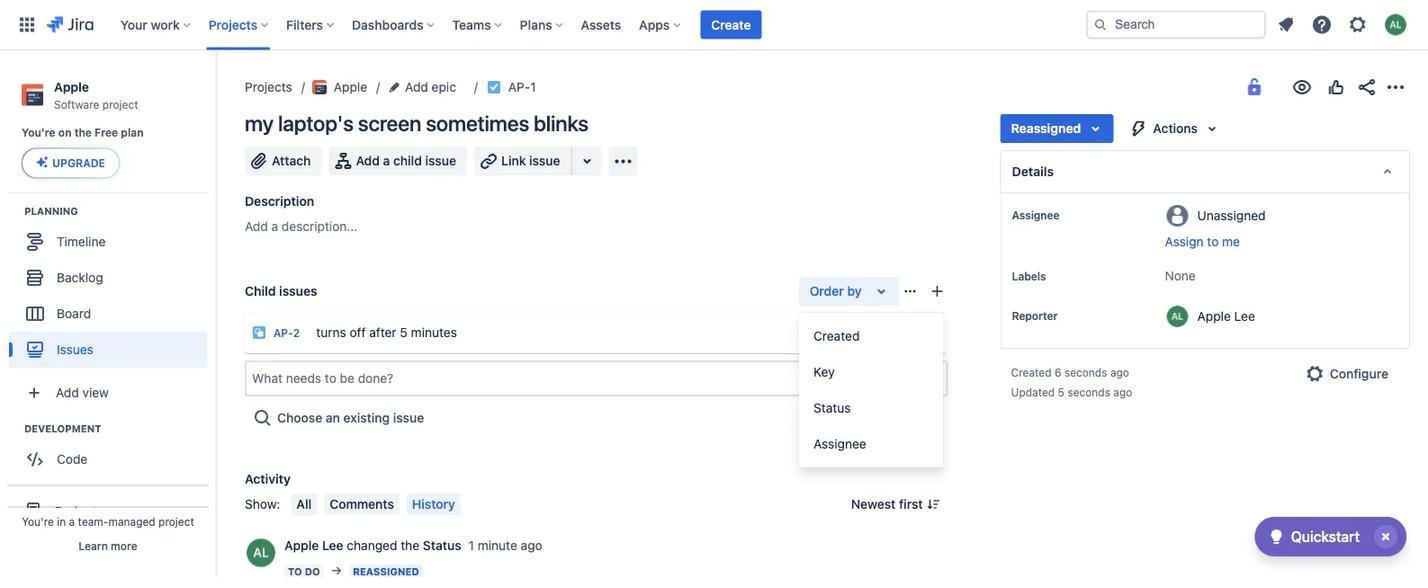 Task type: describe. For each thing, give the bounding box(es) containing it.
turns
[[316, 325, 346, 340]]

screen
[[358, 111, 421, 136]]

activity
[[245, 472, 291, 487]]

configure link
[[1298, 360, 1400, 389]]

plans
[[520, 17, 552, 32]]

key
[[814, 365, 835, 380]]

configure
[[1330, 367, 1389, 382]]

created for created 6 seconds ago updated 5 seconds ago
[[1012, 366, 1052, 379]]

to
[[288, 567, 302, 578]]

plan
[[121, 127, 144, 139]]

laptop's
[[278, 111, 354, 136]]

settings image
[[1348, 14, 1369, 36]]

apple image
[[312, 80, 327, 95]]

add view
[[56, 385, 109, 400]]

0 horizontal spatial status
[[423, 539, 462, 554]]

apps button
[[634, 10, 688, 39]]

appswitcher icon image
[[16, 14, 38, 36]]

0 vertical spatial the
[[74, 127, 92, 139]]

projects link
[[245, 77, 292, 98]]

team-
[[78, 516, 108, 528]]

minutes
[[411, 325, 457, 340]]

1 vertical spatial project
[[158, 516, 194, 528]]

free
[[95, 127, 118, 139]]

off
[[350, 325, 366, 340]]

reporter
[[1012, 310, 1058, 322]]

assignee inside button
[[814, 437, 867, 452]]

0 vertical spatial seconds
[[1065, 366, 1108, 379]]

create child image
[[930, 284, 945, 299]]

2 vertical spatial a
[[69, 516, 75, 528]]

history button
[[407, 494, 461, 516]]

add a child issue
[[356, 153, 456, 168]]

comments
[[330, 497, 394, 512]]

labels
[[1012, 270, 1047, 283]]

board link
[[9, 296, 207, 332]]

you're in a team-managed project
[[22, 516, 194, 528]]

0 horizontal spatial 1
[[469, 539, 474, 554]]

issues
[[279, 284, 317, 299]]

ap-1 link
[[509, 77, 536, 98]]

turns off after 5 minutes link
[[309, 315, 846, 351]]

assets link
[[576, 10, 627, 39]]

newest first button
[[841, 494, 949, 516]]

issue for add a child issue
[[425, 153, 456, 168]]

order by
[[810, 284, 862, 299]]

to
[[1208, 235, 1219, 249]]

apple for apple
[[334, 80, 367, 95]]

0 vertical spatial 1
[[531, 80, 536, 95]]

1 vertical spatial seconds
[[1068, 386, 1111, 399]]

you're for you're in a team-managed project
[[22, 516, 54, 528]]

apple link
[[312, 77, 367, 98]]

menu bar containing all
[[288, 494, 464, 516]]

assign
[[1165, 235, 1204, 249]]

share image
[[1357, 77, 1378, 98]]

planning image
[[3, 200, 24, 222]]

lee for apple lee
[[1235, 309, 1256, 324]]

banner containing your work
[[0, 0, 1429, 50]]

Search field
[[1087, 10, 1267, 39]]

existing
[[344, 411, 390, 426]]

newest
[[851, 497, 896, 512]]

assign to me
[[1165, 235, 1241, 249]]

backlog link
[[9, 260, 207, 296]]

teams button
[[447, 10, 509, 39]]

add for add a child issue
[[356, 153, 380, 168]]

details element
[[1001, 150, 1411, 194]]

in
[[57, 516, 66, 528]]

vote options: no one has voted for this issue yet. image
[[1326, 77, 1348, 98]]

add view button
[[11, 375, 205, 411]]

add app image
[[613, 151, 634, 172]]

all button
[[291, 494, 317, 516]]

first
[[899, 497, 923, 512]]

6
[[1055, 366, 1062, 379]]

key button
[[799, 355, 944, 391]]

created for created
[[814, 329, 860, 344]]

apple software project
[[54, 79, 138, 111]]

minute
[[478, 539, 518, 554]]

me
[[1223, 235, 1241, 249]]

child
[[245, 284, 276, 299]]

timeline link
[[9, 224, 207, 260]]

quickstart
[[1292, 529, 1360, 546]]

project pages link
[[7, 492, 209, 531]]

task image
[[487, 80, 501, 95]]

your work button
[[115, 10, 198, 39]]

issues link
[[9, 332, 207, 368]]

plans button
[[515, 10, 570, 39]]

add a description...
[[245, 219, 358, 234]]

learn more
[[79, 540, 137, 553]]

details
[[1012, 164, 1054, 179]]

dashboards button
[[347, 10, 442, 39]]

quickstart button
[[1256, 518, 1407, 557]]

2
[[293, 327, 300, 340]]

assign to me button
[[1165, 233, 1392, 251]]

teams
[[453, 17, 491, 32]]

link issue button
[[474, 147, 573, 176]]

all
[[297, 497, 312, 512]]

do
[[305, 567, 320, 578]]

order
[[810, 284, 844, 299]]

choose
[[277, 411, 323, 426]]

create
[[712, 17, 751, 32]]

on
[[58, 127, 72, 139]]

backlog
[[57, 270, 103, 285]]

pages
[[100, 504, 135, 519]]

apple for apple software project
[[54, 79, 89, 94]]

you're for you're on the free plan
[[22, 127, 56, 139]]

created button
[[799, 319, 944, 355]]

filters button
[[281, 10, 341, 39]]

a for child
[[383, 153, 390, 168]]

more
[[111, 540, 137, 553]]

assignee pin to top. only you can see pinned fields. image
[[1064, 208, 1078, 222]]



Task type: vqa. For each thing, say whether or not it's contained in the screenshot.
on
yes



Task type: locate. For each thing, give the bounding box(es) containing it.
apple up the software
[[54, 79, 89, 94]]

show:
[[245, 497, 280, 512]]

1 horizontal spatial status
[[814, 401, 851, 416]]

0 horizontal spatial a
[[69, 516, 75, 528]]

status inside button
[[814, 401, 851, 416]]

to do
[[288, 567, 320, 578]]

link
[[501, 153, 526, 168]]

0 vertical spatial 5
[[400, 325, 408, 340]]

add left the view
[[56, 385, 79, 400]]

the right the changed
[[401, 539, 420, 554]]

search image
[[1094, 18, 1108, 32]]

lee down me on the right of page
[[1235, 309, 1256, 324]]

ap- left copy link to issue icon
[[509, 80, 531, 95]]

0 vertical spatial ap-
[[509, 80, 531, 95]]

unassigned image
[[855, 322, 877, 344]]

1 left minute
[[469, 539, 474, 554]]

1 vertical spatial a
[[271, 219, 278, 234]]

group containing created
[[799, 313, 944, 468]]

status down history button
[[423, 539, 462, 554]]

learn
[[79, 540, 108, 553]]

seconds
[[1065, 366, 1108, 379], [1068, 386, 1111, 399]]

ago for apple lee changed the status 1 minute ago
[[521, 539, 543, 554]]

jira image
[[47, 14, 93, 36], [47, 14, 93, 36]]

assets
[[581, 17, 621, 32]]

created up updated on the right
[[1012, 366, 1052, 379]]

software
[[54, 98, 99, 111]]

issue right child
[[425, 153, 456, 168]]

choose an existing issue button
[[245, 404, 435, 433]]

created inside "button"
[[814, 329, 860, 344]]

add left epic
[[405, 80, 428, 95]]

notifications image
[[1276, 14, 1297, 36]]

filters
[[286, 17, 323, 32]]

1 horizontal spatial reassigned
[[1012, 121, 1082, 136]]

0 vertical spatial status
[[814, 401, 851, 416]]

Child issues field
[[247, 363, 947, 395]]

sidebar navigation image
[[196, 72, 236, 108]]

watch options: you are not watching this issue, 0 people watching image
[[1292, 77, 1314, 98]]

ap- for 1
[[509, 80, 531, 95]]

your work
[[120, 17, 180, 32]]

primary element
[[11, 0, 1087, 50]]

child issues
[[245, 284, 317, 299]]

project inside the 'apple software project'
[[102, 98, 138, 111]]

your profile and settings image
[[1386, 14, 1407, 36]]

planning group
[[9, 204, 215, 373]]

add down description
[[245, 219, 268, 234]]

apple
[[54, 79, 89, 94], [334, 80, 367, 95], [1198, 309, 1231, 324], [284, 539, 319, 554]]

projects inside popup button
[[209, 17, 258, 32]]

view
[[82, 385, 109, 400]]

dashboards
[[352, 17, 424, 32]]

1 vertical spatial 5
[[1058, 386, 1065, 399]]

0 horizontal spatial issue
[[393, 411, 424, 426]]

ap- for 2
[[274, 327, 293, 340]]

turns off after 5 minutes
[[316, 325, 457, 340]]

newest first image
[[927, 498, 941, 512]]

issue actions image
[[903, 284, 918, 299]]

the right on
[[74, 127, 92, 139]]

add inside button
[[356, 153, 380, 168]]

actions image
[[1386, 77, 1407, 98]]

apple right apple icon at the top left of page
[[334, 80, 367, 95]]

add for add view
[[56, 385, 79, 400]]

1 vertical spatial ap-
[[274, 327, 293, 340]]

apple up to do
[[284, 539, 319, 554]]

seconds right updated on the right
[[1068, 386, 1111, 399]]

1 vertical spatial status
[[423, 539, 462, 554]]

1 right the task icon
[[531, 80, 536, 95]]

apple down the to
[[1198, 309, 1231, 324]]

1 horizontal spatial created
[[1012, 366, 1052, 379]]

created up key
[[814, 329, 860, 344]]

1 horizontal spatial lee
[[1235, 309, 1256, 324]]

2 horizontal spatial a
[[383, 153, 390, 168]]

1 you're from the top
[[22, 127, 56, 139]]

choose an existing issue
[[277, 411, 424, 426]]

a left child
[[383, 153, 390, 168]]

assignee down status button
[[814, 437, 867, 452]]

add a child issue button
[[329, 147, 467, 176]]

ago right minute
[[521, 539, 543, 554]]

apple for apple lee
[[1198, 309, 1231, 324]]

add for add epic
[[405, 80, 428, 95]]

issue type: subtask image
[[252, 326, 266, 340]]

issues
[[57, 342, 94, 357]]

1 vertical spatial lee
[[322, 539, 344, 554]]

apple lee
[[1198, 309, 1256, 324]]

attach button
[[245, 147, 322, 176]]

1 vertical spatial created
[[1012, 366, 1052, 379]]

reassigned inside dropdown button
[[1012, 121, 1082, 136]]

created 6 seconds ago updated 5 seconds ago
[[1012, 366, 1133, 399]]

2 vertical spatial ago
[[521, 539, 543, 554]]

status
[[814, 401, 851, 416], [423, 539, 462, 554]]

5 down 6
[[1058, 386, 1065, 399]]

a inside button
[[383, 153, 390, 168]]

help image
[[1312, 14, 1333, 36]]

ap-
[[509, 80, 531, 95], [274, 327, 293, 340]]

link issue
[[501, 153, 560, 168]]

your
[[120, 17, 147, 32]]

you're left on
[[22, 127, 56, 139]]

status down key
[[814, 401, 851, 416]]

assignee
[[1012, 209, 1060, 221], [814, 437, 867, 452]]

0 vertical spatial you're
[[22, 127, 56, 139]]

ap-2 link
[[274, 327, 300, 340]]

upgrade button
[[23, 149, 119, 178]]

seconds right 6
[[1065, 366, 1108, 379]]

menu bar
[[288, 494, 464, 516]]

1 horizontal spatial a
[[271, 219, 278, 234]]

1 vertical spatial ago
[[1114, 386, 1133, 399]]

description...
[[282, 219, 358, 234]]

0 horizontal spatial ap-
[[274, 327, 293, 340]]

code link
[[9, 441, 207, 477]]

1 horizontal spatial 5
[[1058, 386, 1065, 399]]

1 vertical spatial 1
[[469, 539, 474, 554]]

a right in
[[69, 516, 75, 528]]

0 vertical spatial assignee
[[1012, 209, 1060, 221]]

lee left the changed
[[322, 539, 344, 554]]

reporter pin to top. only you can see pinned fields. image
[[1062, 309, 1076, 323]]

ago
[[1111, 366, 1130, 379], [1114, 386, 1133, 399], [521, 539, 543, 554]]

blinks
[[534, 111, 589, 136]]

child
[[393, 153, 422, 168]]

reassigned button
[[1001, 114, 1114, 143]]

status button
[[799, 391, 944, 427]]

1 horizontal spatial assignee
[[1012, 209, 1060, 221]]

1
[[531, 80, 536, 95], [469, 539, 474, 554]]

1 horizontal spatial 1
[[531, 80, 536, 95]]

you're left in
[[22, 516, 54, 528]]

5
[[400, 325, 408, 340], [1058, 386, 1065, 399]]

0 horizontal spatial the
[[74, 127, 92, 139]]

0 vertical spatial project
[[102, 98, 138, 111]]

add left child
[[356, 153, 380, 168]]

5 inside turns off after 5 minutes link
[[400, 325, 408, 340]]

0 vertical spatial created
[[814, 329, 860, 344]]

assignee button
[[799, 427, 944, 463]]

ap- right issue type: subtask image
[[274, 327, 293, 340]]

1 vertical spatial the
[[401, 539, 420, 554]]

a down description
[[271, 219, 278, 234]]

1 horizontal spatial issue
[[425, 153, 456, 168]]

projects for projects popup button
[[209, 17, 258, 32]]

projects for projects link in the top left of the page
[[245, 80, 292, 95]]

1 horizontal spatial project
[[158, 516, 194, 528]]

development group
[[9, 422, 215, 483]]

by
[[848, 284, 862, 299]]

apple lee changed the status 1 minute ago
[[284, 539, 543, 554]]

issue right link
[[529, 153, 560, 168]]

0 vertical spatial lee
[[1235, 309, 1256, 324]]

created inside created 6 seconds ago updated 5 seconds ago
[[1012, 366, 1052, 379]]

0 vertical spatial reassigned
[[1012, 121, 1082, 136]]

reassigned
[[1012, 121, 1082, 136], [353, 567, 419, 578]]

0 horizontal spatial assignee
[[814, 437, 867, 452]]

history
[[412, 497, 455, 512]]

banner
[[0, 0, 1429, 50]]

assignee left assignee pin to top. only you can see pinned fields. image
[[1012, 209, 1060, 221]]

1 vertical spatial you're
[[22, 516, 54, 528]]

link web pages and more image
[[577, 150, 598, 172]]

reassigned up details
[[1012, 121, 1082, 136]]

project pages
[[55, 504, 135, 519]]

projects up my
[[245, 80, 292, 95]]

attach
[[272, 153, 311, 168]]

development
[[24, 423, 101, 435]]

unassigned
[[1198, 208, 1266, 223]]

project up "plan"
[[102, 98, 138, 111]]

issue for choose an existing issue
[[393, 411, 424, 426]]

edit image
[[180, 500, 202, 521]]

1 horizontal spatial the
[[401, 539, 420, 554]]

you're
[[22, 127, 56, 139], [22, 516, 54, 528]]

my laptop's screen sometimes blinks
[[245, 111, 589, 136]]

work
[[151, 17, 180, 32]]

add
[[405, 80, 428, 95], [356, 153, 380, 168], [245, 219, 268, 234], [56, 385, 79, 400]]

copy link to issue image
[[533, 79, 547, 94]]

project right managed
[[158, 516, 194, 528]]

ap-2
[[274, 327, 300, 340]]

dismiss quickstart image
[[1372, 523, 1401, 552]]

1 vertical spatial projects
[[245, 80, 292, 95]]

0 horizontal spatial created
[[814, 329, 860, 344]]

none
[[1165, 269, 1196, 284]]

upgrade
[[52, 157, 105, 170]]

2 you're from the top
[[22, 516, 54, 528]]

1 vertical spatial assignee
[[814, 437, 867, 452]]

0 vertical spatial a
[[383, 153, 390, 168]]

check image
[[1266, 527, 1288, 548]]

0 horizontal spatial project
[[102, 98, 138, 111]]

1 vertical spatial reassigned
[[353, 567, 419, 578]]

development image
[[3, 418, 24, 440]]

1 horizontal spatial ap-
[[509, 80, 531, 95]]

0 vertical spatial ago
[[1111, 366, 1130, 379]]

ago right 6
[[1111, 366, 1130, 379]]

group
[[799, 313, 944, 468]]

apps
[[639, 17, 670, 32]]

add for add a description...
[[245, 219, 268, 234]]

description
[[245, 194, 314, 209]]

learn more button
[[79, 539, 137, 554]]

0 horizontal spatial lee
[[322, 539, 344, 554]]

apple for apple lee changed the status 1 minute ago
[[284, 539, 319, 554]]

changed
[[347, 539, 397, 554]]

0 vertical spatial projects
[[209, 17, 258, 32]]

board
[[57, 306, 91, 321]]

ago right updated on the right
[[1114, 386, 1133, 399]]

managed
[[108, 516, 155, 528]]

5 right after
[[400, 325, 408, 340]]

lee
[[1235, 309, 1256, 324], [322, 539, 344, 554]]

issue
[[425, 153, 456, 168], [529, 153, 560, 168], [393, 411, 424, 426]]

projects button
[[203, 10, 276, 39]]

a for description...
[[271, 219, 278, 234]]

lee for apple lee changed the status 1 minute ago
[[322, 539, 344, 554]]

add epic button
[[387, 77, 462, 98]]

reassigned down the changed
[[353, 567, 419, 578]]

issue right existing
[[393, 411, 424, 426]]

my
[[245, 111, 274, 136]]

a
[[383, 153, 390, 168], [271, 219, 278, 234], [69, 516, 75, 528]]

0 horizontal spatial reassigned
[[353, 567, 419, 578]]

5 inside created 6 seconds ago updated 5 seconds ago
[[1058, 386, 1065, 399]]

apple inside the 'apple software project'
[[54, 79, 89, 94]]

0 horizontal spatial 5
[[400, 325, 408, 340]]

2 horizontal spatial issue
[[529, 153, 560, 168]]

ago for created 6 seconds ago updated 5 seconds ago
[[1114, 386, 1133, 399]]

projects up sidebar navigation image
[[209, 17, 258, 32]]



